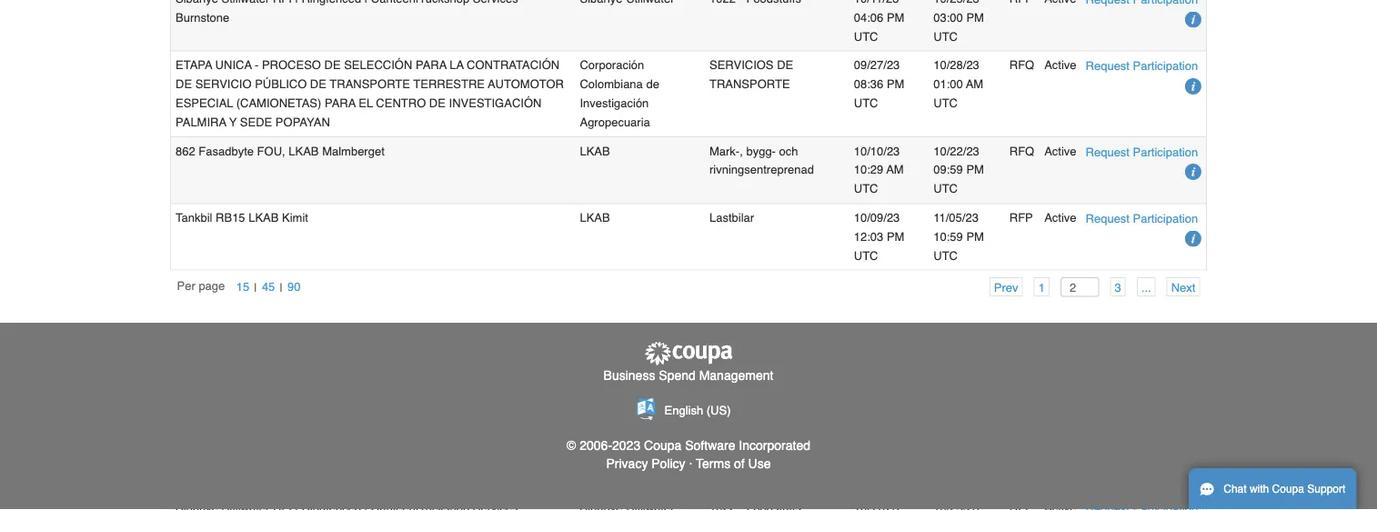 Task type: vqa. For each thing, say whether or not it's contained in the screenshot.


Task type: locate. For each thing, give the bounding box(es) containing it.
utc down 03:00
[[934, 30, 958, 44]]

coupa right with
[[1272, 483, 1304, 496]]

10:29
[[854, 163, 884, 177]]

862
[[176, 145, 195, 158]]

1 transporte from the left
[[330, 78, 410, 91]]

2 vertical spatial participation
[[1133, 212, 1198, 226]]

2 navigation from the left
[[979, 278, 1200, 298]]

utc for 10/28/23 01:00 am utc
[[934, 97, 958, 110]]

0 vertical spatial request participation
[[1086, 60, 1198, 73]]

1 vertical spatial am
[[886, 163, 904, 177]]

mark-
[[709, 145, 740, 158]]

1 request participation button from the top
[[1086, 57, 1198, 76]]

09/27/23 08:36 pm utc
[[854, 59, 905, 110]]

© 2006-2023 coupa software incorporated
[[567, 439, 810, 453]]

terms of use
[[696, 457, 771, 471]]

...
[[1141, 282, 1151, 295]]

participation for 11/05/23 10:59 pm utc
[[1133, 212, 1198, 226]]

2 rfq from the top
[[1009, 145, 1034, 158]]

1 vertical spatial request participation
[[1086, 145, 1198, 159]]

0 vertical spatial rfq
[[1009, 59, 1034, 72]]

request
[[1086, 60, 1130, 73], [1086, 145, 1130, 159], [1086, 212, 1130, 226]]

am down 10/28/23
[[966, 78, 983, 91]]

chat
[[1224, 483, 1247, 496]]

1 horizontal spatial coupa
[[1272, 483, 1304, 496]]

|
[[295, 0, 298, 6], [365, 0, 368, 6], [254, 281, 257, 295], [280, 281, 283, 295]]

0 horizontal spatial para
[[325, 97, 356, 110]]

pm inside 11/05/23 10:59 pm utc
[[966, 230, 984, 244]]

2 participation from the top
[[1133, 145, 1198, 159]]

utc inside 10/28/23 01:00 am utc
[[934, 97, 958, 110]]

utc inside 10/09/23 12:03 pm utc
[[854, 249, 878, 263]]

el
[[359, 97, 373, 110]]

1 rfq from the top
[[1009, 59, 1034, 72]]

de
[[324, 59, 341, 72], [777, 59, 793, 72], [176, 78, 192, 91], [310, 78, 326, 91], [429, 97, 446, 110]]

3 request from the top
[[1086, 212, 1130, 226]]

0 horizontal spatial transporte
[[330, 78, 410, 91]]

utc inside 11/05/23 10:59 pm utc
[[934, 249, 958, 263]]

-
[[255, 59, 259, 72]]

utc inside 10/25/23 03:00 pm utc
[[934, 30, 958, 44]]

1 vertical spatial rfq
[[1009, 145, 1034, 158]]

3
[[1115, 282, 1121, 295]]

45
[[262, 281, 275, 294]]

sibanye stillwater rfi | ringfenced | canteen|tuckshop services burnstone
[[176, 0, 518, 25]]

de down proceso on the left of page
[[310, 78, 326, 91]]

palmira
[[176, 116, 226, 129]]

coupa inside button
[[1272, 483, 1304, 496]]

2 vertical spatial request participation button
[[1086, 210, 1198, 229]]

0 horizontal spatial navigation
[[177, 278, 305, 298]]

15
[[236, 281, 249, 294]]

prev button
[[990, 278, 1023, 297]]

1 vertical spatial coupa
[[1272, 483, 1304, 496]]

utc down 08:36
[[854, 97, 878, 110]]

1 horizontal spatial navigation
[[979, 278, 1200, 298]]

2 request participation from the top
[[1086, 145, 1198, 159]]

de right servicios
[[777, 59, 793, 72]]

0 vertical spatial active
[[1044, 59, 1077, 72]]

Jump to page number field
[[1061, 278, 1099, 298]]

prev
[[994, 282, 1018, 295]]

pm inside 10/11/23 04:06 pm utc
[[887, 11, 905, 25]]

45 button
[[257, 278, 280, 297]]

3 button
[[1110, 278, 1126, 297]]

utc down 10:29
[[854, 182, 878, 196]]

pm for 10/22/23
[[966, 163, 984, 177]]

pm inside 10/22/23 09:59 pm utc
[[966, 163, 984, 177]]

english (us)
[[665, 404, 731, 418]]

para left el
[[325, 97, 356, 110]]

10/10/23 10:29 am utc
[[854, 145, 904, 196]]

2 transporte from the left
[[709, 78, 790, 91]]

pm inside 09/27/23 08:36 pm utc
[[887, 78, 905, 91]]

chat with coupa support
[[1224, 483, 1346, 496]]

1 horizontal spatial am
[[966, 78, 983, 91]]

utc inside 09/27/23 08:36 pm utc
[[854, 97, 878, 110]]

navigation containing prev
[[979, 278, 1200, 298]]

am down 10/10/23
[[886, 163, 904, 177]]

investigación
[[449, 97, 542, 110]]

participation for 10/28/23 01:00 am utc
[[1133, 60, 1198, 73]]

rfq
[[1009, 59, 1034, 72], [1009, 145, 1034, 158]]

1 participation from the top
[[1133, 60, 1198, 73]]

0 vertical spatial para
[[416, 59, 447, 72]]

la
[[450, 59, 464, 72]]

de
[[646, 78, 659, 91]]

pm down '09/27/23'
[[887, 78, 905, 91]]

0 vertical spatial coupa
[[644, 439, 682, 453]]

10/09/23 12:03 pm utc
[[854, 211, 905, 263]]

10/25/23 03:00 pm utc
[[934, 0, 984, 44]]

3 request participation button from the top
[[1086, 210, 1198, 229]]

servicios de transporte
[[709, 59, 793, 91]]

04:06
[[854, 11, 884, 25]]

utc for 09/27/23 08:36 pm utc
[[854, 97, 878, 110]]

1 vertical spatial participation
[[1133, 145, 1198, 159]]

0 vertical spatial request
[[1086, 60, 1130, 73]]

3 participation from the top
[[1133, 212, 1198, 226]]

pm for 09/27/23
[[887, 78, 905, 91]]

kimit
[[282, 211, 308, 225]]

request participation
[[1086, 60, 1198, 73], [1086, 145, 1198, 159], [1086, 212, 1198, 226]]

pm down 11/05/23
[[966, 230, 984, 244]]

utc down 04:06 at the top of page
[[854, 30, 878, 44]]

utc down 12:03
[[854, 249, 878, 263]]

10/28/23
[[934, 59, 980, 72]]

am for 10/10/23
[[886, 163, 904, 177]]

2 request from the top
[[1086, 145, 1130, 159]]

1 vertical spatial active
[[1044, 145, 1077, 158]]

of
[[734, 457, 745, 471]]

1 request participation from the top
[[1086, 60, 1198, 73]]

rfp
[[1009, 211, 1033, 225]]

862 fasadbyte fou, lkab malmberget
[[176, 145, 385, 158]]

utc inside 10/22/23 09:59 pm utc
[[934, 182, 958, 196]]

| right the 45
[[280, 281, 283, 295]]

para left la
[[416, 59, 447, 72]]

1 vertical spatial request participation button
[[1086, 143, 1198, 162]]

1 request from the top
[[1086, 60, 1130, 73]]

utc down 10:59
[[934, 249, 958, 263]]

2 vertical spatial active
[[1044, 211, 1077, 225]]

0 horizontal spatial coupa
[[644, 439, 682, 453]]

2 vertical spatial request participation
[[1086, 212, 1198, 226]]

utc inside 10/11/23 04:06 pm utc
[[854, 30, 878, 44]]

de down etapa
[[176, 78, 192, 91]]

transporte up el
[[330, 78, 410, 91]]

servicios
[[709, 59, 774, 72]]

coupa up policy
[[644, 439, 682, 453]]

english
[[665, 404, 703, 418]]

next button
[[1167, 278, 1200, 297]]

pm inside 10/25/23 03:00 pm utc
[[966, 11, 984, 25]]

participation
[[1133, 60, 1198, 73], [1133, 145, 1198, 159], [1133, 212, 1198, 226]]

90 button
[[283, 278, 305, 297]]

rfq for 10/22/23 09:59 pm utc
[[1009, 145, 1034, 158]]

1 vertical spatial request
[[1086, 145, 1130, 159]]

colombiana
[[580, 78, 643, 91]]

(camionetas)
[[236, 97, 321, 110]]

contratación
[[467, 59, 560, 72]]

2 vertical spatial request
[[1086, 212, 1130, 226]]

utc down 09:59
[[934, 182, 958, 196]]

agropecuaria
[[580, 116, 650, 129]]

coupa supplier portal image
[[643, 341, 734, 367]]

pm down 10/09/23
[[887, 230, 905, 244]]

1 active from the top
[[1044, 59, 1077, 72]]

©
[[567, 439, 576, 453]]

... button
[[1137, 278, 1156, 297]]

,
[[740, 145, 743, 158]]

12:03
[[854, 230, 884, 244]]

rfq right 10/28/23
[[1009, 59, 1034, 72]]

10/09/23
[[854, 211, 900, 225]]

utc
[[854, 30, 878, 44], [934, 30, 958, 44], [854, 97, 878, 110], [934, 97, 958, 110], [854, 182, 878, 196], [934, 182, 958, 196], [854, 249, 878, 263], [934, 249, 958, 263]]

request for 10/22/23 09:59 pm utc
[[1086, 145, 1130, 159]]

privacy policy
[[606, 457, 686, 471]]

0 vertical spatial participation
[[1133, 60, 1198, 73]]

investigación
[[580, 97, 649, 110]]

pm down 10/11/23
[[887, 11, 905, 25]]

business
[[604, 369, 655, 384]]

request participation button for 10/28/23 01:00 am utc
[[1086, 57, 1198, 76]]

pm down 10/25/23
[[966, 11, 984, 25]]

popayan
[[275, 116, 330, 129]]

rfq right 10/22/23 on the right top of the page
[[1009, 145, 1034, 158]]

2 request participation button from the top
[[1086, 143, 1198, 162]]

| right rfi at the left
[[295, 0, 298, 6]]

pm inside 10/09/23 12:03 pm utc
[[887, 230, 905, 244]]

corporación
[[580, 59, 644, 72]]

am inside 10/28/23 01:00 am utc
[[966, 78, 983, 91]]

navigation
[[177, 278, 305, 298], [979, 278, 1200, 298]]

| right ringfenced
[[365, 0, 368, 6]]

automotor
[[488, 78, 564, 91]]

0 vertical spatial request participation button
[[1086, 57, 1198, 76]]

0 vertical spatial am
[[966, 78, 983, 91]]

active for 11/05/23 10:59 pm utc
[[1044, 211, 1077, 225]]

2 active from the top
[[1044, 145, 1077, 158]]

request for 11/05/23 10:59 pm utc
[[1086, 212, 1130, 226]]

pm down 10/22/23 on the right top of the page
[[966, 163, 984, 177]]

utc inside 10/10/23 10:29 am utc
[[854, 182, 878, 196]]

use
[[748, 457, 771, 471]]

am inside 10/10/23 10:29 am utc
[[886, 163, 904, 177]]

software
[[685, 439, 735, 453]]

de inside 'servicios de transporte'
[[777, 59, 793, 72]]

3 active from the top
[[1044, 211, 1077, 225]]

fasadbyte
[[199, 145, 254, 158]]

transporte down servicios
[[709, 78, 790, 91]]

3 request participation from the top
[[1086, 212, 1198, 226]]

services
[[473, 0, 518, 6]]

0 horizontal spatial am
[[886, 163, 904, 177]]

1 horizontal spatial transporte
[[709, 78, 790, 91]]

utc down 01:00
[[934, 97, 958, 110]]

1 navigation from the left
[[177, 278, 305, 298]]



Task type: describe. For each thing, give the bounding box(es) containing it.
terms
[[696, 457, 731, 471]]

03:00
[[934, 11, 963, 25]]

management
[[699, 369, 774, 384]]

terms of use link
[[696, 457, 771, 471]]

mark-, bygg- och rivningsentreprenad
[[709, 145, 814, 177]]

policy
[[652, 457, 686, 471]]

1 button
[[1034, 278, 1050, 297]]

terrestre
[[413, 78, 485, 91]]

proceso
[[262, 59, 321, 72]]

tankbil
[[176, 211, 212, 225]]

sede
[[240, 116, 272, 129]]

utc for 11/05/23 10:59 pm utc
[[934, 249, 958, 263]]

de down terrestre
[[429, 97, 446, 110]]

90
[[288, 281, 301, 294]]

unica
[[215, 59, 252, 72]]

10/11/23
[[854, 0, 899, 6]]

participation for 10/22/23 09:59 pm utc
[[1133, 145, 1198, 159]]

11/05/23 10:59 pm utc
[[934, 211, 984, 263]]

10/22/23 09:59 pm utc
[[934, 145, 984, 196]]

servicio
[[195, 78, 252, 91]]

2023
[[612, 439, 641, 453]]

tankbil rb15 lkab kimit
[[176, 211, 308, 225]]

1 horizontal spatial para
[[416, 59, 447, 72]]

| right 15
[[254, 281, 257, 295]]

selección
[[344, 59, 412, 72]]

rivningsentreprenad
[[709, 163, 814, 177]]

request for 10/28/23 01:00 am utc
[[1086, 60, 1130, 73]]

pm for 10/09/23
[[887, 230, 905, 244]]

per
[[177, 279, 195, 293]]

(us)
[[707, 404, 731, 418]]

10/25/23
[[934, 0, 980, 6]]

page
[[199, 279, 225, 293]]

bygg-
[[746, 145, 776, 158]]

utc for 10/22/23 09:59 pm utc
[[934, 182, 958, 196]]

privacy
[[606, 457, 648, 471]]

next
[[1171, 282, 1196, 295]]

01:00
[[934, 78, 963, 91]]

10/11/23 04:06 pm utc
[[854, 0, 905, 44]]

etapa unica - proceso de selección para la contratación de servicio público de transporte terrestre automotor especial (camionetas) para el centro de investigación palmira y sede popayan
[[176, 59, 564, 129]]

malmberget
[[322, 145, 385, 158]]

10:59
[[934, 230, 963, 244]]

och
[[779, 145, 798, 158]]

utc for 10/10/23 10:29 am utc
[[854, 182, 878, 196]]

1 vertical spatial para
[[325, 97, 356, 110]]

pm for 11/05/23
[[966, 230, 984, 244]]

burnstone
[[176, 11, 229, 25]]

chat with coupa support button
[[1189, 468, 1357, 510]]

navigation containing per page
[[177, 278, 305, 298]]

centro
[[376, 97, 426, 110]]

spend
[[659, 369, 696, 384]]

transporte inside 'servicios de transporte'
[[709, 78, 790, 91]]

rfi
[[273, 0, 292, 6]]

10/22/23
[[934, 145, 980, 158]]

stillwater
[[222, 0, 270, 6]]

1
[[1039, 282, 1045, 295]]

público
[[255, 78, 307, 91]]

08:36
[[854, 78, 884, 91]]

especial
[[176, 97, 233, 110]]

active for 10/28/23 01:00 am utc
[[1044, 59, 1077, 72]]

de right proceso on the left of page
[[324, 59, 341, 72]]

y
[[229, 116, 237, 129]]

10/10/23
[[854, 145, 900, 158]]

ringfenced
[[302, 0, 361, 6]]

rfq for 10/28/23 01:00 am utc
[[1009, 59, 1034, 72]]

request participation for 10/22/23 09:59 pm utc
[[1086, 145, 1198, 159]]

utc for 10/25/23 03:00 pm utc
[[934, 30, 958, 44]]

support
[[1307, 483, 1346, 496]]

incorporated
[[739, 439, 810, 453]]

utc for 10/11/23 04:06 pm utc
[[854, 30, 878, 44]]

corporación colombiana de investigación agropecuaria
[[580, 59, 659, 129]]

pm for 10/25/23
[[966, 11, 984, 25]]

utc for 10/09/23 12:03 pm utc
[[854, 249, 878, 263]]

request participation button for 10/22/23 09:59 pm utc
[[1086, 143, 1198, 162]]

15 button
[[231, 278, 254, 297]]

am for 10/28/23
[[966, 78, 983, 91]]

10/28/23 01:00 am utc
[[934, 59, 983, 110]]

active for 10/22/23 09:59 pm utc
[[1044, 145, 1077, 158]]

privacy policy link
[[606, 457, 686, 471]]

pm for 10/11/23
[[887, 11, 905, 25]]

request participation for 10/28/23 01:00 am utc
[[1086, 60, 1198, 73]]

sibanye
[[176, 0, 218, 6]]

request participation button for 11/05/23 10:59 pm utc
[[1086, 210, 1198, 229]]

request participation for 11/05/23 10:59 pm utc
[[1086, 212, 1198, 226]]

09/27/23
[[854, 59, 900, 72]]

etapa
[[176, 59, 212, 72]]

09:59
[[934, 163, 963, 177]]

business spend management
[[604, 369, 774, 384]]

with
[[1250, 483, 1269, 496]]

lastbilar
[[709, 211, 754, 225]]

transporte inside etapa unica - proceso de selección para la contratación de servicio público de transporte terrestre automotor especial (camionetas) para el centro de investigación palmira y sede popayan
[[330, 78, 410, 91]]

fou,
[[257, 145, 285, 158]]



